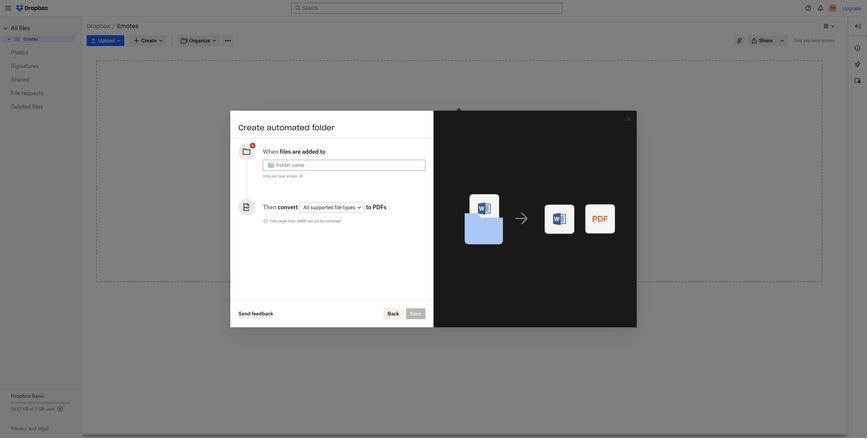 Task type: vqa. For each thing, say whether or not it's contained in the screenshot.
"when"
yes



Task type: locate. For each thing, give the bounding box(es) containing it.
to up manage
[[449, 224, 454, 230]]

0 vertical spatial be
[[320, 219, 324, 223]]

be inside more ways to add content element
[[455, 224, 461, 230]]

1 vertical spatial all
[[303, 205, 309, 211]]

all supported file types
[[303, 205, 355, 211]]

dropbox up 28.57
[[11, 393, 31, 399]]

1 horizontal spatial be
[[455, 224, 461, 230]]

to left pdfs
[[366, 204, 372, 211]]

1 vertical spatial added
[[462, 224, 476, 230]]

from
[[435, 205, 446, 211]]

1 horizontal spatial dropbox
[[87, 23, 111, 29]]

share inside more ways to add content element
[[418, 243, 432, 249]]

added
[[302, 148, 319, 155], [462, 224, 476, 230]]

access
[[418, 186, 435, 192]]

/
[[113, 23, 115, 29]]

than
[[288, 219, 296, 223]]

share for share
[[759, 38, 773, 43]]

google
[[447, 205, 463, 211]]

Folder name text field
[[276, 162, 422, 169]]

0 vertical spatial all
[[11, 25, 18, 32]]

1 vertical spatial and
[[28, 426, 37, 432]]

all
[[11, 25, 18, 32], [303, 205, 309, 211]]

0 vertical spatial this
[[483, 224, 491, 230]]

1 vertical spatial have
[[278, 174, 286, 178]]

1 vertical spatial share
[[418, 243, 432, 249]]

only you have access
[[794, 38, 835, 43], [263, 174, 297, 178]]

deleted files link
[[11, 100, 70, 114]]

button
[[473, 135, 488, 141]]

only
[[794, 38, 803, 43], [263, 174, 270, 178]]

2 vertical spatial access
[[463, 243, 478, 249]]

1 vertical spatial only you have access
[[263, 174, 297, 178]]

1 horizontal spatial added
[[462, 224, 476, 230]]

and left manage
[[433, 243, 442, 249]]

1 horizontal spatial access
[[463, 243, 478, 249]]

access inside more ways to add content element
[[463, 243, 478, 249]]

0 vertical spatial only you have access
[[794, 38, 835, 43]]

30mb
[[297, 219, 307, 223]]

upgrade link
[[843, 5, 862, 11]]

0 vertical spatial emotes
[[117, 23, 139, 29]]

1 horizontal spatial and
[[433, 243, 442, 249]]

files inside drop files here to upload, or use the 'upload' button
[[443, 127, 453, 133]]

you inside create automated folder dialog
[[271, 174, 277, 178]]

2 horizontal spatial access
[[822, 38, 835, 43]]

0 horizontal spatial dropbox
[[11, 393, 31, 399]]

files inside create automated folder dialog
[[280, 148, 291, 155]]

supported
[[311, 205, 334, 211]]

dropbox
[[87, 23, 111, 29], [11, 393, 31, 399]]

and inside more ways to add content element
[[433, 243, 442, 249]]

files down "dropbox logo - go to the homepage" at the top left of page
[[19, 25, 30, 32]]

0 vertical spatial have
[[812, 38, 821, 43]]

1 vertical spatial be
[[455, 224, 461, 230]]

all up files larger than 30mb will not be converted
[[303, 205, 309, 211]]

use
[[436, 135, 444, 141]]

the
[[446, 135, 453, 141]]

legal
[[38, 426, 49, 432]]

this
[[483, 224, 491, 230], [485, 243, 493, 249]]

1 horizontal spatial all
[[303, 205, 309, 211]]

0 horizontal spatial only you have access
[[263, 174, 297, 178]]

get more space image
[[56, 405, 64, 413]]

access inside create automated folder dialog
[[286, 174, 297, 178]]

1 vertical spatial dropbox
[[11, 393, 31, 399]]

1 vertical spatial emotes
[[23, 36, 38, 42]]

1 vertical spatial folder
[[493, 224, 506, 230]]

0 vertical spatial you
[[804, 38, 811, 43]]

1 horizontal spatial share
[[759, 38, 773, 43]]

added down drive
[[462, 224, 476, 230]]

all inside popup button
[[303, 205, 309, 211]]

send feedback button
[[239, 310, 273, 318]]

converted
[[325, 219, 341, 223]]

0 horizontal spatial share
[[418, 243, 432, 249]]

gb
[[38, 407, 44, 412]]

send feedback
[[239, 311, 273, 317]]

emotes down "all files"
[[23, 36, 38, 42]]

files right the "request"
[[438, 224, 448, 230]]

0 horizontal spatial and
[[28, 426, 37, 432]]

files
[[19, 25, 30, 32], [32, 103, 43, 110], [443, 127, 453, 133], [280, 148, 291, 155], [438, 224, 448, 230]]

1 vertical spatial you
[[271, 174, 277, 178]]

file requests link
[[11, 86, 70, 100]]

be
[[320, 219, 324, 223], [455, 224, 461, 230]]

0 vertical spatial share
[[759, 38, 773, 43]]

files are added to
[[280, 148, 326, 155]]

back
[[388, 311, 399, 317]]

to right here
[[465, 127, 470, 133]]

0 horizontal spatial access
[[286, 174, 297, 178]]

0 vertical spatial and
[[433, 243, 442, 249]]

and for manage
[[433, 243, 442, 249]]

access button
[[403, 183, 516, 196]]

dropbox / emotes
[[87, 23, 139, 29]]

share
[[759, 38, 773, 43], [418, 243, 432, 249]]

28.57 kb of 2 gb used
[[11, 407, 55, 412]]

0 vertical spatial folder
[[312, 123, 335, 132]]

deleted files
[[11, 103, 43, 110]]

files down file requests link
[[32, 103, 43, 110]]

0 horizontal spatial added
[[302, 148, 319, 155]]

types
[[343, 205, 355, 211]]

access
[[822, 38, 835, 43], [286, 174, 297, 178], [463, 243, 478, 249]]

emotes right "/"
[[117, 23, 139, 29]]

have inside create automated folder dialog
[[278, 174, 286, 178]]

this down request files to be added to this folder
[[485, 243, 493, 249]]

folder
[[312, 123, 335, 132], [493, 224, 506, 230], [495, 243, 508, 249]]

0 horizontal spatial you
[[271, 174, 277, 178]]

be right not
[[320, 219, 324, 223]]

files larger than 30mb will not be converted
[[270, 219, 341, 223]]

1 horizontal spatial only
[[794, 38, 803, 43]]

dropbox link
[[87, 22, 111, 30]]

and left legal at left bottom
[[28, 426, 37, 432]]

back button
[[384, 309, 403, 320]]

global header element
[[0, 0, 867, 17]]

more ways to add content
[[430, 169, 489, 175]]

to down request files to be added to this folder
[[479, 243, 484, 249]]

0 horizontal spatial have
[[278, 174, 286, 178]]

have
[[812, 38, 821, 43], [278, 174, 286, 178]]

only inside create automated folder dialog
[[263, 174, 270, 178]]

this up share and manage access to this folder
[[483, 224, 491, 230]]

all for all supported file types
[[303, 205, 309, 211]]

dropbox for dropbox basic
[[11, 393, 31, 399]]

file
[[11, 90, 20, 97]]

'upload'
[[454, 135, 472, 141]]

basic
[[32, 393, 45, 399]]

files left the are
[[280, 148, 291, 155]]

privacy and legal link
[[11, 426, 81, 432]]

files inside tree
[[19, 25, 30, 32]]

folder inside create automated folder dialog
[[312, 123, 335, 132]]

share inside button
[[759, 38, 773, 43]]

all inside tree
[[11, 25, 18, 32]]

0 horizontal spatial be
[[320, 219, 324, 223]]

pdfs
[[373, 204, 387, 211]]

be inside create automated folder dialog
[[320, 219, 324, 223]]

0 horizontal spatial only
[[263, 174, 270, 178]]

files inside more ways to add content element
[[438, 224, 448, 230]]

are
[[292, 148, 301, 155]]

added right the are
[[302, 148, 319, 155]]

all up photos
[[11, 25, 18, 32]]

share for share and manage access to this folder
[[418, 243, 432, 249]]

not
[[314, 219, 319, 223]]

signatures link
[[11, 59, 70, 73]]

you
[[804, 38, 811, 43], [271, 174, 277, 178]]

1 horizontal spatial only you have access
[[794, 38, 835, 43]]

files for request
[[438, 224, 448, 230]]

0 horizontal spatial emotes
[[23, 36, 38, 42]]

1 vertical spatial only
[[263, 174, 270, 178]]

0 vertical spatial added
[[302, 148, 319, 155]]

shared
[[11, 76, 29, 83]]

be down google
[[455, 224, 461, 230]]

dropbox left "/"
[[87, 23, 111, 29]]

1 vertical spatial this
[[485, 243, 493, 249]]

0 vertical spatial access
[[822, 38, 835, 43]]

request
[[418, 224, 437, 230]]

0 horizontal spatial all
[[11, 25, 18, 32]]

and
[[433, 243, 442, 249], [28, 426, 37, 432]]

emotes
[[117, 23, 139, 29], [23, 36, 38, 42]]

0 vertical spatial dropbox
[[87, 23, 111, 29]]

ways
[[443, 169, 454, 175]]

send
[[239, 311, 251, 317]]

1 vertical spatial access
[[286, 174, 297, 178]]

open activity image
[[854, 77, 862, 85]]

files up the the
[[443, 127, 453, 133]]



Task type: describe. For each thing, give the bounding box(es) containing it.
to up share and manage access to this folder
[[477, 224, 482, 230]]

create automated folder
[[239, 123, 335, 132]]

1 horizontal spatial have
[[812, 38, 821, 43]]

all files tree
[[1, 23, 81, 44]]

files
[[270, 219, 277, 223]]

and for legal
[[28, 426, 37, 432]]

28.57
[[11, 407, 22, 412]]

used
[[45, 407, 55, 412]]

automated
[[267, 123, 310, 132]]

file
[[335, 205, 342, 211]]

more
[[430, 169, 442, 175]]

emotes inside 'link'
[[23, 36, 38, 42]]

content
[[471, 169, 489, 175]]

open pinned items image
[[854, 60, 862, 68]]

privacy
[[11, 426, 27, 432]]

privacy and legal
[[11, 426, 49, 432]]

then
[[263, 204, 276, 211]]

added inside more ways to add content element
[[462, 224, 476, 230]]

feedback
[[252, 311, 273, 317]]

0 vertical spatial only
[[794, 38, 803, 43]]

manage
[[443, 243, 462, 249]]

folder permissions image
[[299, 173, 304, 179]]

more ways to add content element
[[402, 168, 517, 260]]

convert
[[278, 204, 298, 211]]

of
[[30, 407, 33, 412]]

to pdfs
[[366, 204, 387, 211]]

all files link
[[11, 23, 81, 34]]

2 vertical spatial folder
[[495, 243, 508, 249]]

all for all files
[[11, 25, 18, 32]]

larger
[[278, 219, 287, 223]]

photos link
[[11, 46, 70, 59]]

shared link
[[11, 73, 70, 86]]

share button
[[748, 35, 777, 46]]

files for all
[[19, 25, 30, 32]]

only you have access inside create automated folder dialog
[[263, 174, 297, 178]]

dropbox basic
[[11, 393, 45, 399]]

signatures
[[11, 63, 39, 69]]

upgrade
[[843, 5, 862, 11]]

to right the are
[[320, 148, 326, 155]]

requests
[[22, 90, 44, 97]]

emotes link
[[14, 35, 75, 43]]

files for drop
[[443, 127, 453, 133]]

to inside drop files here to upload, or use the 'upload' button
[[465, 127, 470, 133]]

deleted
[[11, 103, 31, 110]]

upload,
[[471, 127, 489, 133]]

here
[[454, 127, 464, 133]]

to left add
[[456, 169, 460, 175]]

or
[[431, 135, 435, 141]]

create
[[239, 123, 264, 132]]

import
[[418, 205, 434, 211]]

open details pane image
[[854, 22, 862, 30]]

when
[[263, 148, 279, 155]]

kb
[[23, 407, 28, 412]]

files for deleted
[[32, 103, 43, 110]]

drop
[[430, 127, 442, 133]]

all supported file types button
[[299, 202, 365, 213]]

dropbox logo - go to the homepage image
[[14, 3, 50, 14]]

all files
[[11, 25, 30, 32]]

drive
[[465, 205, 476, 211]]

create automated folder dialog
[[230, 111, 637, 328]]

will
[[308, 219, 313, 223]]

dropbox for dropbox / emotes
[[87, 23, 111, 29]]

import from google drive
[[418, 205, 476, 211]]

request files to be added to this folder
[[418, 224, 506, 230]]

2
[[34, 407, 37, 412]]

photos
[[11, 49, 28, 56]]

1 horizontal spatial you
[[804, 38, 811, 43]]

file requests
[[11, 90, 44, 97]]

drop files here to upload, or use the 'upload' button
[[430, 127, 489, 141]]

1 horizontal spatial emotes
[[117, 23, 139, 29]]

share and manage access to this folder
[[418, 243, 508, 249]]

add
[[461, 169, 470, 175]]

added inside create automated folder dialog
[[302, 148, 319, 155]]

open information panel image
[[854, 44, 862, 52]]



